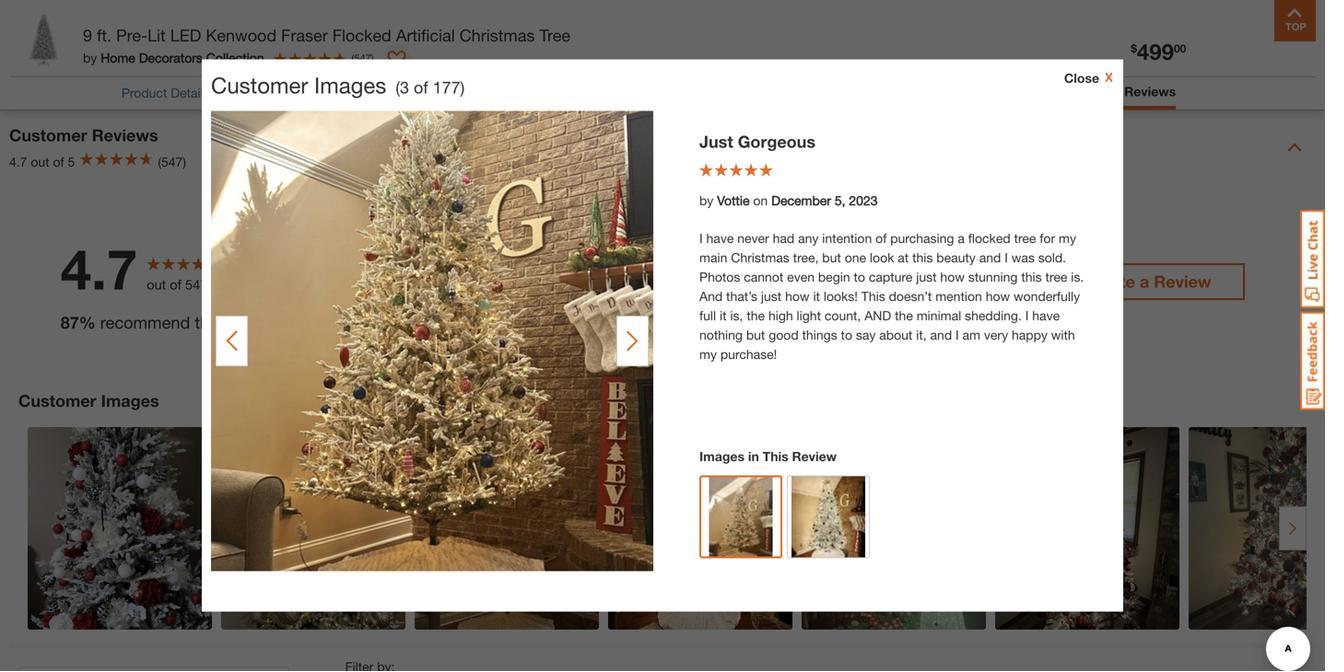 Task type: vqa. For each thing, say whether or not it's contained in the screenshot.
77.3
no



Task type: describe. For each thing, give the bounding box(es) containing it.
had
[[773, 231, 795, 246]]

of inside customer images ( 3 of 177 )
[[414, 77, 428, 97]]

4.7 for 4.7 out of 5
[[9, 154, 27, 169]]

gorgeous
[[738, 132, 816, 152]]

1 vertical spatial have
[[1032, 308, 1060, 323]]

wonderfully
[[1014, 289, 1080, 304]]

review inside customer images main content
[[792, 449, 837, 464]]

499
[[1137, 38, 1174, 65]]

about
[[879, 328, 913, 343]]

i up main
[[699, 231, 703, 246]]

2023
[[849, 193, 878, 208]]

1
[[345, 339, 353, 357]]

0 vertical spatial out
[[31, 154, 49, 169]]

is,
[[730, 308, 743, 323]]

photos
[[699, 270, 740, 285]]

tree
[[539, 25, 571, 45]]

stunning
[[968, 270, 1018, 285]]

that's
[[726, 289, 758, 304]]

happy
[[1012, 328, 1048, 343]]

product
[[121, 85, 167, 100]]

sold.
[[1038, 250, 1066, 265]]

images in this review
[[699, 449, 837, 464]]

review inside button
[[1154, 272, 1212, 291]]

0 vertical spatial and
[[979, 250, 1001, 265]]

a inside button
[[1140, 272, 1149, 291]]

is.
[[1071, 270, 1084, 285]]

high
[[769, 308, 793, 323]]

$
[[1131, 42, 1137, 55]]

am
[[963, 328, 981, 343]]

close link
[[1064, 69, 1114, 88]]

this inside i have never had any intention of purchasing a flocked tree for my main christmas tree, but one look at this beauty and i was sold. photos cannot even begin to capture just how stunning this tree is. and that's just how it looks! this doesn't mention how wonderfully full it is, the high light count, and the minimal shedding. i have nothing but good things to say about it, and i am very happy with my purchase!
[[862, 289, 885, 304]]

intention
[[822, 231, 872, 246]]

looks!
[[824, 289, 858, 304]]

led
[[170, 25, 201, 45]]

count,
[[825, 308, 861, 323]]

flocked
[[332, 25, 391, 45]]

good
[[769, 328, 799, 343]]

feedback link image
[[1300, 312, 1325, 411]]

customer images ( 3 of 177 )
[[211, 72, 465, 98]]

87
[[61, 313, 79, 333]]

i left am
[[956, 328, 959, 343]]

write a review button
[[1061, 263, 1245, 300]]

specifications
[[425, 85, 506, 100]]

and
[[699, 289, 723, 304]]

star icon image for 3
[[362, 273, 380, 291]]

1 vertical spatial 3
[[345, 273, 353, 291]]

ft.
[[97, 25, 112, 45]]

purchase!
[[721, 347, 777, 362]]

pre-
[[116, 25, 147, 45]]

4
[[345, 240, 353, 257]]

4.7 out of 5
[[9, 154, 75, 169]]

1 the from the left
[[747, 308, 765, 323]]

1 vertical spatial customer reviews
[[9, 125, 158, 145]]

9 ft. pre-lit led kenwood fraser flocked artificial christmas tree
[[83, 25, 571, 45]]

star icon image for 1
[[362, 339, 380, 357]]

with
[[1051, 328, 1075, 343]]

star icon image for 2
[[362, 306, 380, 324]]

product
[[226, 313, 285, 333]]

0 horizontal spatial )
[[371, 52, 374, 64]]

never
[[737, 231, 769, 246]]

0 horizontal spatial reviews
[[92, 125, 158, 145]]

begin
[[818, 270, 850, 285]]

i up the happy on the right of page
[[1026, 308, 1029, 323]]

one
[[845, 250, 866, 265]]

3 inside customer images ( 3 of 177 )
[[400, 77, 409, 97]]

0 horizontal spatial how
[[785, 289, 810, 304]]

by for by vottie on december 5, 2023
[[699, 193, 714, 208]]

even
[[787, 270, 815, 285]]

fraser
[[281, 25, 328, 45]]

product image image
[[14, 9, 74, 69]]

capture
[[869, 270, 913, 285]]

0 horizontal spatial thumbnail image
[[709, 478, 773, 570]]

1 horizontal spatial just
[[916, 270, 937, 285]]

41
[[942, 240, 959, 257]]

1 vertical spatial my
[[699, 347, 717, 362]]

0 vertical spatial to
[[854, 270, 865, 285]]

minimal
[[917, 308, 961, 323]]

out of 547 reviews
[[147, 277, 257, 293]]

1 vertical spatial out
[[147, 277, 166, 293]]

live chat image
[[1300, 210, 1325, 309]]

1 vertical spatial 5
[[345, 207, 353, 224]]

0 vertical spatial 5
[[68, 154, 75, 169]]

0 vertical spatial reviews
[[1124, 84, 1176, 99]]

look
[[870, 250, 894, 265]]

decorators
[[139, 50, 203, 65]]

full
[[699, 308, 716, 323]]

customer images
[[18, 391, 159, 411]]

1 vertical spatial this
[[763, 449, 789, 464]]

4.7 for 4.7
[[61, 236, 138, 302]]

doesn't
[[889, 289, 932, 304]]

i have never had any intention of purchasing a flocked tree for my main christmas tree, but one look at this beauty and i was sold. photos cannot even begin to capture just how stunning this tree is. and that's just how it looks! this doesn't mention how wonderfully full it is, the high light count, and the minimal shedding. i have nothing but good things to say about it, and i am very happy with my purchase!
[[699, 231, 1084, 362]]

1 vertical spatial this
[[1021, 270, 1042, 285]]

artificial
[[396, 25, 455, 45]]

1 horizontal spatial how
[[940, 270, 965, 285]]

0 horizontal spatial just
[[761, 289, 782, 304]]

1 horizontal spatial but
[[822, 250, 841, 265]]

and
[[865, 308, 891, 323]]

recommend
[[100, 313, 190, 333]]

at
[[898, 250, 909, 265]]

2
[[345, 306, 353, 324]]

star icon image for 4
[[362, 240, 380, 258]]

2 horizontal spatial how
[[986, 289, 1010, 304]]



Task type: locate. For each thing, give the bounding box(es) containing it.
just down cannot
[[761, 289, 782, 304]]

0 vertical spatial customer reviews
[[1060, 84, 1176, 99]]

cannot
[[744, 270, 784, 285]]

1 vertical spatial review
[[792, 449, 837, 464]]

177
[[433, 77, 460, 97]]

home
[[101, 50, 135, 65]]

by inside customer images main content
[[699, 193, 714, 208]]

547
[[354, 52, 371, 64], [185, 277, 208, 293]]

0 horizontal spatial 4.7
[[9, 154, 27, 169]]

on
[[753, 193, 768, 208]]

by vottie on december 5, 2023
[[699, 193, 878, 208]]

1 vertical spatial to
[[841, 328, 852, 343]]

but
[[822, 250, 841, 265], [746, 328, 765, 343]]

to left say
[[841, 328, 852, 343]]

0 vertical spatial tree
[[1014, 231, 1036, 246]]

this down purchasing
[[912, 250, 933, 265]]

5
[[68, 154, 75, 169], [345, 207, 353, 224], [942, 306, 951, 324]]

it left is,
[[720, 308, 727, 323]]

1 horizontal spatial 547
[[354, 52, 371, 64]]

0 vertical spatial (
[[352, 52, 354, 64]]

0 vertical spatial just
[[916, 270, 937, 285]]

0 horizontal spatial review
[[792, 449, 837, 464]]

have up main
[[706, 231, 734, 246]]

0 horizontal spatial and
[[930, 328, 952, 343]]

1 vertical spatial )
[[460, 77, 465, 97]]

1 horizontal spatial and
[[979, 250, 1001, 265]]

2 star icon image from the top
[[362, 240, 380, 258]]

images left in
[[699, 449, 745, 464]]

by down 9 on the top of the page
[[83, 50, 97, 65]]

1 vertical spatial just
[[761, 289, 782, 304]]

say
[[856, 328, 876, 343]]

mention
[[936, 289, 982, 304]]

this right in
[[763, 449, 789, 464]]

3 star icon image from the top
[[362, 273, 380, 291]]

star icon image
[[362, 206, 380, 224], [362, 240, 380, 258], [362, 273, 380, 291], [362, 306, 380, 324], [362, 339, 380, 357]]

1 horizontal spatial images
[[314, 72, 386, 98]]

1 horizontal spatial the
[[895, 308, 913, 323]]

2 the from the left
[[895, 308, 913, 323]]

) inside customer images ( 3 of 177 )
[[460, 77, 465, 97]]

how down beauty
[[940, 270, 965, 285]]

1 horizontal spatial to
[[854, 270, 865, 285]]

a up beauty
[[958, 231, 965, 246]]

1 horizontal spatial reviews
[[1124, 84, 1176, 99]]

shedding.
[[965, 308, 1022, 323]]

images down recommend
[[101, 391, 159, 411]]

christmas
[[460, 25, 535, 45], [731, 250, 790, 265]]

a inside i have never had any intention of purchasing a flocked tree for my main christmas tree, but one look at this beauty and i was sold. photos cannot even begin to capture just how stunning this tree is. and that's just how it looks! this doesn't mention how wonderfully full it is, the high light count, and the minimal shedding. i have nothing but good things to say about it, and i am very happy with my purchase!
[[958, 231, 965, 246]]

tree up was
[[1014, 231, 1036, 246]]

how down even
[[785, 289, 810, 304]]

review right in
[[792, 449, 837, 464]]

0 vertical spatial it
[[813, 289, 820, 304]]

close image
[[1099, 70, 1114, 85]]

just gorgeous
[[699, 132, 816, 152]]

was
[[1012, 250, 1035, 265]]

have down wonderfully
[[1032, 308, 1060, 323]]

write
[[1094, 272, 1135, 291]]

(
[[352, 52, 354, 64], [396, 77, 400, 97]]

customer reviews
[[1060, 84, 1176, 99], [9, 125, 158, 145]]

customer inside customer images main content
[[211, 72, 308, 98]]

how up shedding.
[[986, 289, 1010, 304]]

1 horizontal spatial customer reviews
[[1060, 84, 1176, 99]]

0 horizontal spatial (
[[352, 52, 354, 64]]

0 horizontal spatial images
[[101, 391, 159, 411]]

this
[[912, 250, 933, 265], [1021, 270, 1042, 285], [195, 313, 221, 333]]

customer reviews button
[[1060, 82, 1176, 105], [1060, 82, 1176, 101]]

images for customer images
[[101, 391, 159, 411]]

0 vertical spatial have
[[706, 231, 734, 246]]

review right "write"
[[1154, 272, 1212, 291]]

4.7
[[9, 154, 27, 169], [61, 236, 138, 302]]

just left 16
[[916, 270, 937, 285]]

a right "write"
[[1140, 272, 1149, 291]]

1 horizontal spatial this
[[862, 289, 885, 304]]

but up begin
[[822, 250, 841, 265]]

christmas up cannot
[[731, 250, 790, 265]]

0 horizontal spatial 5
[[68, 154, 75, 169]]

0 horizontal spatial to
[[841, 328, 852, 343]]

0 horizontal spatial out
[[31, 154, 49, 169]]

beauty
[[937, 250, 976, 265]]

customer reviews up 4.7 out of 5
[[9, 125, 158, 145]]

and down flocked at top right
[[979, 250, 1001, 265]]

images
[[314, 72, 386, 98], [101, 391, 159, 411], [699, 449, 745, 464]]

collection
[[206, 50, 264, 65]]

just
[[699, 132, 733, 152]]

0 vertical spatial 3
[[400, 77, 409, 97]]

to down one
[[854, 270, 865, 285]]

0 vertical spatial my
[[1059, 231, 1076, 246]]

0 vertical spatial )
[[371, 52, 374, 64]]

0 horizontal spatial the
[[747, 308, 765, 323]]

2 horizontal spatial 5
[[942, 306, 951, 324]]

547 down 'flocked' at the top of page
[[354, 52, 371, 64]]

1 horizontal spatial (
[[396, 77, 400, 97]]

this up the and
[[862, 289, 885, 304]]

87 % recommend this product
[[61, 313, 285, 333]]

by home decorators collection
[[83, 50, 264, 65]]

1 horizontal spatial christmas
[[731, 250, 790, 265]]

it
[[813, 289, 820, 304], [720, 308, 727, 323]]

purchasing
[[890, 231, 954, 246]]

december
[[771, 193, 831, 208]]

547 left "reviews"
[[185, 277, 208, 293]]

top button
[[1275, 0, 1316, 41]]

0 horizontal spatial 547
[[185, 277, 208, 293]]

flocked
[[968, 231, 1011, 246]]

my
[[1059, 231, 1076, 246], [699, 347, 717, 362]]

the
[[747, 308, 765, 323], [895, 308, 913, 323]]

star icon image for 5
[[362, 206, 380, 224]]

1 vertical spatial it
[[720, 308, 727, 323]]

write a review
[[1094, 272, 1212, 291]]

christmas inside i have never had any intention of purchasing a flocked tree for my main christmas tree, but one look at this beauty and i was sold. photos cannot even begin to capture just how stunning this tree is. and that's just how it looks! this doesn't mention how wonderfully full it is, the high light count, and the minimal shedding. i have nothing but good things to say about it, and i am very happy with my purchase!
[[731, 250, 790, 265]]

0 horizontal spatial but
[[746, 328, 765, 343]]

kenwood
[[206, 25, 277, 45]]

tree down sold.
[[1046, 270, 1068, 285]]

1 horizontal spatial it
[[813, 289, 820, 304]]

thumbnail image down in
[[709, 478, 773, 570]]

1 vertical spatial but
[[746, 328, 765, 343]]

1 horizontal spatial )
[[460, 77, 465, 97]]

close
[[1064, 71, 1099, 86]]

2 horizontal spatial this
[[1021, 270, 1042, 285]]

5 star icon image from the top
[[362, 339, 380, 357]]

images down ( 547 )
[[314, 72, 386, 98]]

for
[[1040, 231, 1055, 246]]

1 horizontal spatial out
[[147, 277, 166, 293]]

0 vertical spatial images
[[314, 72, 386, 98]]

the right is,
[[747, 308, 765, 323]]

1 vertical spatial christmas
[[731, 250, 790, 265]]

2 vertical spatial images
[[699, 449, 745, 464]]

images for customer images ( 3 of 177 )
[[314, 72, 386, 98]]

specifications button
[[425, 83, 506, 103], [425, 83, 506, 103]]

customer images main content
[[0, 0, 1325, 672]]

( 547 )
[[352, 52, 374, 64]]

reviews
[[211, 277, 257, 293]]

1 horizontal spatial this
[[912, 250, 933, 265]]

it up 'light'
[[813, 289, 820, 304]]

1 vertical spatial a
[[1140, 272, 1149, 291]]

0 horizontal spatial tree
[[1014, 231, 1036, 246]]

2 horizontal spatial images
[[699, 449, 745, 464]]

1 horizontal spatial review
[[1154, 272, 1212, 291]]

1 vertical spatial images
[[101, 391, 159, 411]]

00
[[1174, 42, 1186, 55]]

1 vertical spatial and
[[930, 328, 952, 343]]

0 horizontal spatial this
[[195, 313, 221, 333]]

1 horizontal spatial 4.7
[[61, 236, 138, 302]]

1 vertical spatial tree
[[1046, 270, 1068, 285]]

my right "for"
[[1059, 231, 1076, 246]]

tree,
[[793, 250, 819, 265]]

16
[[942, 273, 959, 291]]

0 vertical spatial 547
[[354, 52, 371, 64]]

light
[[797, 308, 821, 323]]

1 horizontal spatial tree
[[1046, 270, 1068, 285]]

%
[[79, 313, 96, 333]]

9
[[83, 25, 92, 45]]

0 horizontal spatial a
[[958, 231, 965, 246]]

0 horizontal spatial customer reviews
[[9, 125, 158, 145]]

0 vertical spatial a
[[958, 231, 965, 246]]

1 vertical spatial reviews
[[92, 125, 158, 145]]

( down 'flocked' at the top of page
[[352, 52, 354, 64]]

1 horizontal spatial my
[[1059, 231, 1076, 246]]

(547)
[[158, 154, 186, 169]]

0 vertical spatial by
[[83, 50, 97, 65]]

any
[[798, 231, 819, 246]]

0 vertical spatial this
[[912, 250, 933, 265]]

by for by home decorators collection
[[83, 50, 97, 65]]

0 horizontal spatial by
[[83, 50, 97, 65]]

christmas left tree
[[460, 25, 535, 45]]

reviews down 499
[[1124, 84, 1176, 99]]

navigation
[[526, 0, 800, 62]]

reviews down 'product'
[[92, 125, 158, 145]]

3
[[400, 77, 409, 97], [345, 273, 353, 291]]

0 vertical spatial christmas
[[460, 25, 535, 45]]

thumbnail image
[[792, 477, 865, 569], [709, 478, 773, 570]]

very
[[984, 328, 1008, 343]]

1 horizontal spatial 3
[[400, 77, 409, 97]]

1 horizontal spatial thumbnail image
[[792, 477, 865, 569]]

$ 499 00
[[1131, 38, 1186, 65]]

thumbnail image down images in this review
[[792, 477, 865, 569]]

1 star icon image from the top
[[362, 206, 380, 224]]

a
[[958, 231, 965, 246], [1140, 272, 1149, 291]]

by left the vottie
[[699, 193, 714, 208]]

1 vertical spatial 4.7
[[61, 236, 138, 302]]

just
[[916, 270, 937, 285], [761, 289, 782, 304]]

2 vertical spatial 5
[[942, 306, 951, 324]]

it,
[[916, 328, 927, 343]]

0 horizontal spatial have
[[706, 231, 734, 246]]

this down was
[[1021, 270, 1042, 285]]

0 vertical spatial this
[[862, 289, 885, 304]]

)
[[371, 52, 374, 64], [460, 77, 465, 97]]

this down out of 547 reviews
[[195, 313, 221, 333]]

1 horizontal spatial have
[[1032, 308, 1060, 323]]

( left 177
[[396, 77, 400, 97]]

0 horizontal spatial it
[[720, 308, 727, 323]]

customer reviews down $
[[1060, 84, 1176, 99]]

3 left 177
[[400, 77, 409, 97]]

vottie
[[717, 193, 750, 208]]

4 star icon image from the top
[[362, 306, 380, 324]]

reviews
[[1124, 84, 1176, 99], [92, 125, 158, 145]]

by
[[83, 50, 97, 65], [699, 193, 714, 208]]

product details
[[121, 85, 210, 100]]

( inside customer images ( 3 of 177 )
[[396, 77, 400, 97]]

21
[[942, 339, 959, 357]]

1 vertical spatial (
[[396, 77, 400, 97]]

1 horizontal spatial by
[[699, 193, 714, 208]]

of
[[414, 77, 428, 97], [53, 154, 64, 169], [876, 231, 887, 246], [170, 277, 182, 293]]

but up purchase!
[[746, 328, 765, 343]]

2 vertical spatial this
[[195, 313, 221, 333]]

my down the nothing
[[699, 347, 717, 362]]

nothing
[[699, 328, 743, 343]]

0 horizontal spatial christmas
[[460, 25, 535, 45]]

1 horizontal spatial a
[[1140, 272, 1149, 291]]

5,
[[835, 193, 846, 208]]

and down minimal on the top right of the page
[[930, 328, 952, 343]]

0 vertical spatial 4.7
[[9, 154, 27, 169]]

and
[[979, 250, 1001, 265], [930, 328, 952, 343]]

i left was
[[1005, 250, 1008, 265]]

in
[[748, 449, 759, 464]]

i
[[699, 231, 703, 246], [1005, 250, 1008, 265], [1026, 308, 1029, 323], [956, 328, 959, 343]]

have
[[706, 231, 734, 246], [1032, 308, 1060, 323]]

the down 'doesn't'
[[895, 308, 913, 323]]

3 down 4
[[345, 273, 353, 291]]

details
[[171, 85, 210, 100]]

of inside i have never had any intention of purchasing a flocked tree for my main christmas tree, but one look at this beauty and i was sold. photos cannot even begin to capture just how stunning this tree is. and that's just how it looks! this doesn't mention how wonderfully full it is, the high light count, and the minimal shedding. i have nothing but good things to say about it, and i am very happy with my purchase!
[[876, 231, 887, 246]]

0 vertical spatial review
[[1154, 272, 1212, 291]]



